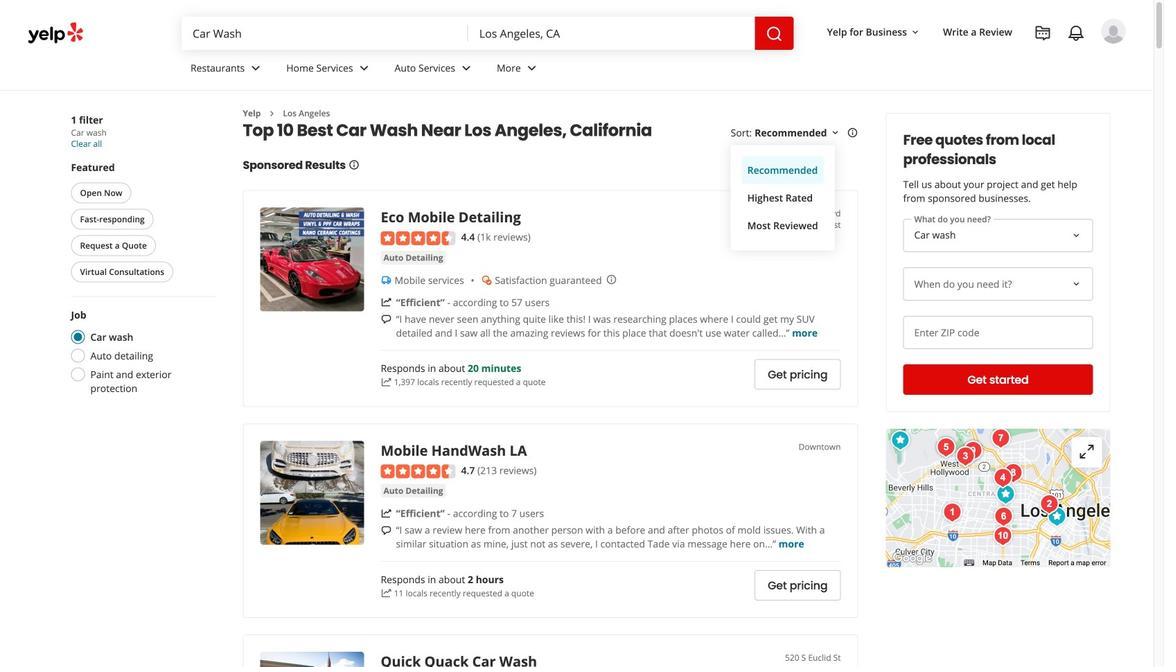 Task type: vqa. For each thing, say whether or not it's contained in the screenshot.
field
yes



Task type: locate. For each thing, give the bounding box(es) containing it.
3 16 trending v2 image from the top
[[381, 588, 392, 599]]

0 horizontal spatial 24 chevron down v2 image
[[356, 60, 373, 77]]

24 chevron down v2 image
[[248, 60, 264, 77]]

info icon image
[[606, 274, 618, 285], [606, 274, 618, 285]]

16 trending v2 image up 16 speech v2 icon
[[381, 297, 392, 308]]

2 vertical spatial 16 trending v2 image
[[381, 588, 392, 599]]

option group
[[67, 308, 215, 396]]

  text field
[[904, 316, 1094, 349]]

2 none field from the left
[[469, 17, 755, 50]]

business categories element
[[180, 50, 1127, 90]]

1 vertical spatial 16 chevron down v2 image
[[830, 127, 841, 138]]

1 vertical spatial 16 trending v2 image
[[381, 377, 392, 388]]

16 chevron down v2 image
[[910, 27, 921, 38], [830, 127, 841, 138]]

16 info v2 image
[[349, 159, 360, 170]]

notifications image
[[1068, 25, 1085, 42]]

1 24 chevron down v2 image from the left
[[356, 60, 373, 77]]

None field
[[182, 17, 469, 50], [469, 17, 755, 50]]

search image
[[767, 26, 783, 42]]

group
[[68, 161, 215, 285]]

2 horizontal spatial 24 chevron down v2 image
[[524, 60, 541, 77]]

1 horizontal spatial 24 chevron down v2 image
[[458, 60, 475, 77]]

0 vertical spatial 16 trending v2 image
[[381, 297, 392, 308]]

16 trending v2 image for 4.4 star rating image
[[381, 377, 392, 388]]

2 16 trending v2 image from the top
[[381, 377, 392, 388]]

16 trending v2 image down 16 speech v2 image
[[381, 588, 392, 599]]

24 chevron down v2 image
[[356, 60, 373, 77], [458, 60, 475, 77], [524, 60, 541, 77]]

When do you need it? field
[[904, 268, 1094, 301]]

0 vertical spatial 16 chevron down v2 image
[[910, 27, 921, 38]]

1 horizontal spatial 16 chevron down v2 image
[[910, 27, 921, 38]]

16 shipping v2 image
[[381, 275, 392, 286]]

16 speech v2 image
[[381, 314, 392, 325]]

16 trending v2 image for 4.7 star rating image
[[381, 588, 392, 599]]

1 16 trending v2 image from the top
[[381, 297, 392, 308]]

projects image
[[1035, 25, 1052, 42]]

1 none field from the left
[[182, 17, 469, 50]]

16 info v2 image
[[848, 127, 859, 138]]

16 trending v2 image down 16 speech v2 icon
[[381, 377, 392, 388]]

None search field
[[182, 17, 794, 50]]

16 trending v2 image
[[381, 297, 392, 308], [381, 377, 392, 388], [381, 588, 392, 599]]



Task type: describe. For each thing, give the bounding box(es) containing it.
user actions element
[[816, 17, 1146, 103]]

16 trending v2 image
[[381, 509, 392, 520]]

2 24 chevron down v2 image from the left
[[458, 60, 475, 77]]

things to do, nail salons, plumbers search field
[[182, 17, 469, 50]]

address, neighborhood, city, state or zip search field
[[469, 17, 755, 50]]

16 speech v2 image
[[381, 526, 392, 537]]

4.7 star rating image
[[381, 465, 456, 479]]

3 24 chevron down v2 image from the left
[[524, 60, 541, 77]]

What do you need? field
[[904, 219, 1094, 252]]

none field things to do, nail salons, plumbers
[[182, 17, 469, 50]]

0 horizontal spatial 16 chevron down v2 image
[[830, 127, 841, 138]]

4.4 star rating image
[[381, 231, 456, 245]]

16 chevron down v2 image inside user actions element
[[910, 27, 921, 38]]

16 satisfactions guaranteed v2 image
[[481, 275, 492, 286]]

none field 'address, neighborhood, city, state or zip'
[[469, 17, 755, 50]]

terry t. image
[[1102, 19, 1127, 44]]

16 chevron right v2 image
[[266, 108, 278, 119]]



